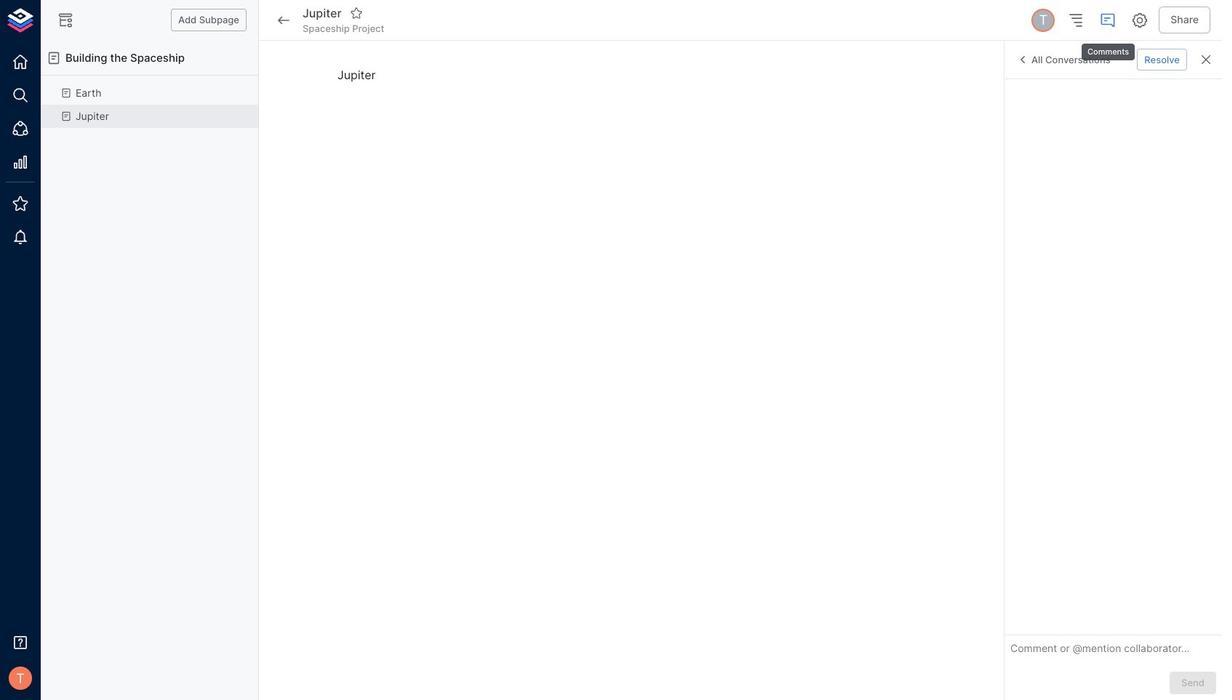 Task type: locate. For each thing, give the bounding box(es) containing it.
favorite image
[[350, 7, 363, 20]]

comments image
[[1100, 11, 1117, 29]]

tooltip
[[1080, 33, 1137, 62]]



Task type: vqa. For each thing, say whether or not it's contained in the screenshot.
tooltip
yes



Task type: describe. For each thing, give the bounding box(es) containing it.
hide wiki image
[[57, 11, 74, 29]]

go back image
[[275, 11, 292, 29]]

table of contents image
[[1068, 11, 1085, 29]]

Comment or @mention collaborator... text field
[[1011, 642, 1217, 661]]

settings image
[[1132, 11, 1149, 29]]



